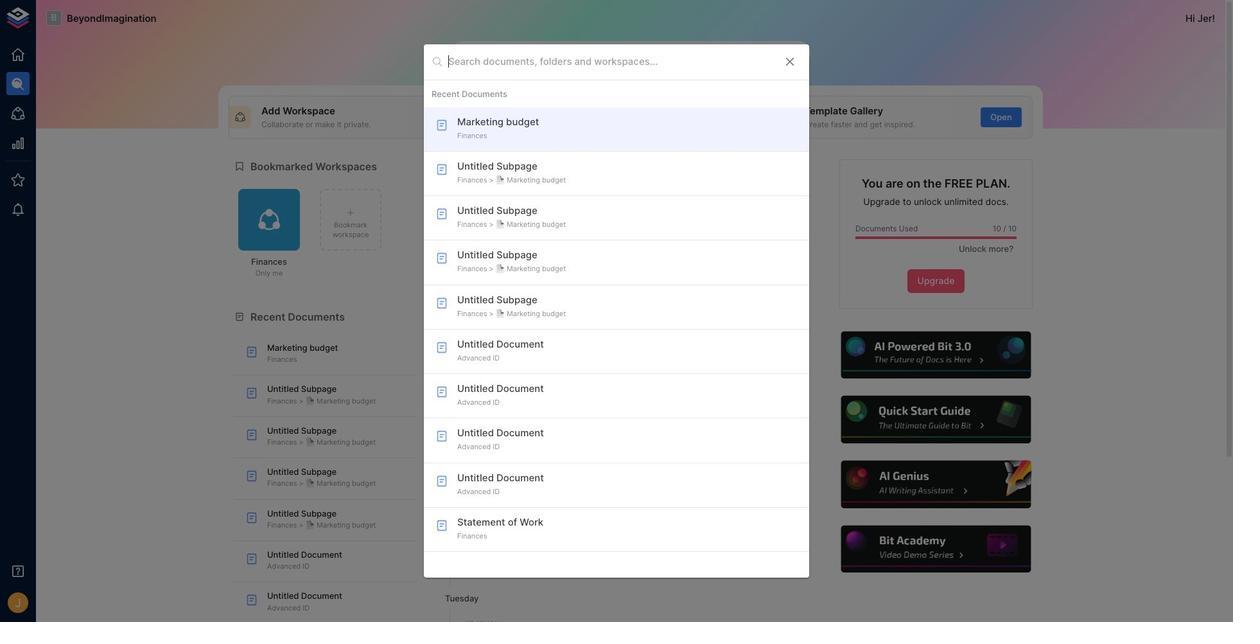 Task type: describe. For each thing, give the bounding box(es) containing it.
1 help image from the top
[[840, 329, 1033, 380]]

Search documents, folders and workspaces... text field
[[449, 52, 774, 72]]

2 help image from the top
[[840, 394, 1033, 445]]



Task type: vqa. For each thing, say whether or not it's contained in the screenshot.
"dialog"
yes



Task type: locate. For each thing, give the bounding box(es) containing it.
dialog
[[424, 44, 810, 578]]

help image
[[840, 329, 1033, 380], [840, 394, 1033, 445], [840, 459, 1033, 510], [840, 524, 1033, 575]]

4 help image from the top
[[840, 524, 1033, 575]]

3 help image from the top
[[840, 459, 1033, 510]]



